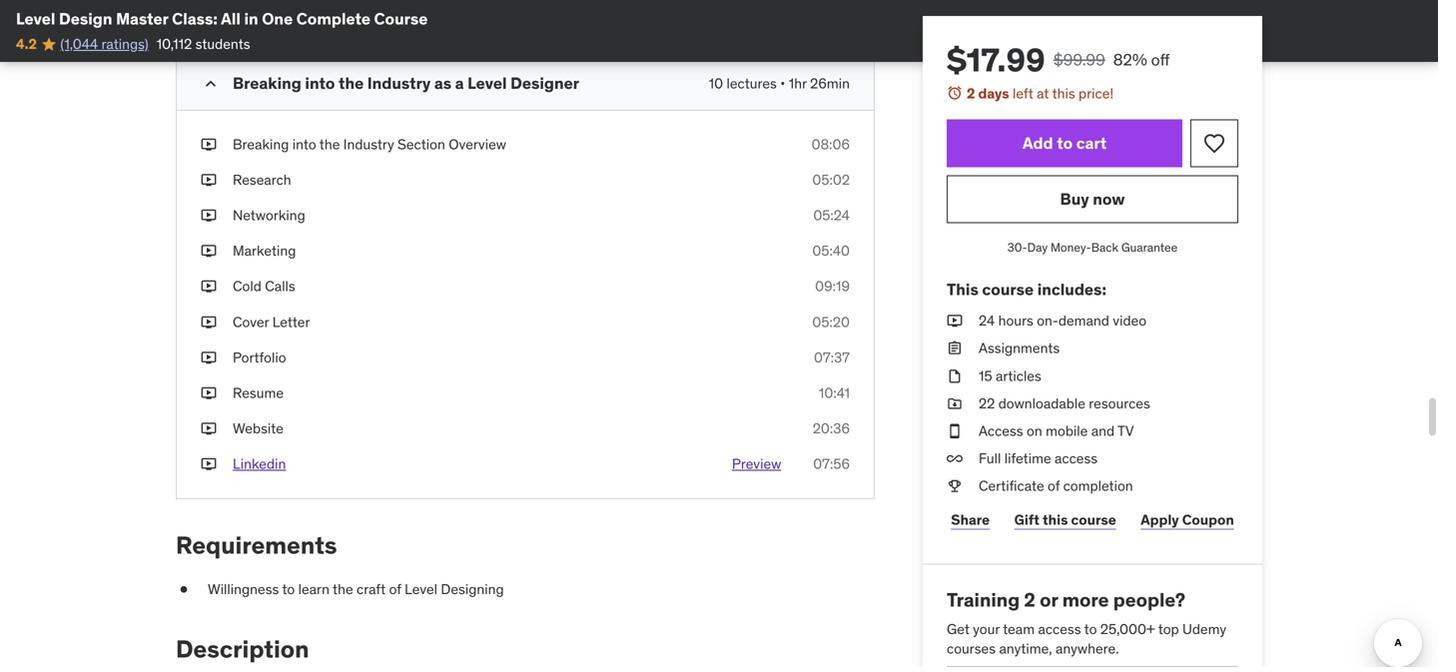 Task type: locate. For each thing, give the bounding box(es) containing it.
1 vertical spatial industry
[[343, 135, 394, 153]]

breaking right small icon
[[233, 73, 302, 93]]

xsmall image left access
[[947, 421, 963, 441]]

2 breaking from the top
[[233, 135, 289, 153]]

0 vertical spatial course
[[982, 279, 1034, 300]]

the left section
[[319, 135, 340, 153]]

2 right alarm icon
[[967, 84, 975, 102]]

05:02
[[812, 171, 850, 189]]

1 horizontal spatial to
[[1057, 133, 1073, 153]]

class:
[[172, 8, 218, 29]]

•
[[780, 74, 786, 92]]

1 vertical spatial the
[[319, 135, 340, 153]]

0 vertical spatial into
[[305, 73, 335, 93]]

1 vertical spatial this
[[1043, 511, 1068, 529]]

access down mobile
[[1055, 450, 1098, 468]]

0 vertical spatial access
[[1055, 450, 1098, 468]]

get
[[947, 620, 970, 638]]

xsmall image left the 22
[[947, 394, 963, 414]]

students
[[195, 35, 250, 53]]

1 vertical spatial breaking
[[233, 135, 289, 153]]

1 horizontal spatial course
[[1071, 511, 1117, 529]]

0 vertical spatial of
[[1048, 477, 1060, 495]]

course up hours
[[982, 279, 1034, 300]]

buy
[[1060, 189, 1089, 209]]

industry for as
[[367, 73, 431, 93]]

05:40
[[812, 242, 850, 260]]

cart
[[1077, 133, 1107, 153]]

master
[[116, 8, 168, 29]]

the
[[339, 73, 364, 93], [319, 135, 340, 153], [333, 580, 353, 598]]

into up networking
[[292, 135, 316, 153]]

buy now
[[1060, 189, 1125, 209]]

level up 4.2
[[16, 8, 55, 29]]

xsmall image left cover
[[201, 312, 217, 332]]

0 horizontal spatial to
[[282, 580, 295, 598]]

05:20
[[812, 313, 850, 331]]

the left craft
[[333, 580, 353, 598]]

add
[[1023, 133, 1054, 153]]

industry
[[367, 73, 431, 93], [343, 135, 394, 153]]

1 horizontal spatial level
[[405, 580, 438, 598]]

xsmall image
[[201, 13, 217, 33], [201, 170, 217, 190], [201, 241, 217, 261], [947, 311, 963, 331], [947, 339, 963, 358], [201, 384, 217, 403], [947, 449, 963, 469]]

in
[[244, 8, 258, 29]]

level right craft
[[405, 580, 438, 598]]

0 vertical spatial this
[[1052, 84, 1075, 102]]

industry left as
[[367, 73, 431, 93]]

1 vertical spatial level
[[468, 73, 507, 93]]

description
[[176, 634, 309, 664]]

2 left or
[[1024, 588, 1036, 612]]

into down tweaking
[[305, 73, 335, 93]]

craft
[[357, 580, 386, 598]]

to left learn
[[282, 580, 295, 598]]

breaking
[[233, 73, 302, 93], [233, 135, 289, 153]]

0 vertical spatial level
[[16, 8, 55, 29]]

one
[[262, 8, 293, 29]]

course down "completion"
[[1071, 511, 1117, 529]]

0 horizontal spatial course
[[982, 279, 1034, 300]]

as
[[434, 73, 452, 93]]

10,112
[[156, 35, 192, 53]]

industry for section
[[343, 135, 394, 153]]

apply
[[1141, 511, 1179, 529]]

level for willingness to learn the craft of level designing
[[405, 580, 438, 598]]

2 horizontal spatial level
[[468, 73, 507, 93]]

0 vertical spatial the
[[339, 73, 364, 93]]

07:56
[[813, 455, 850, 473]]

research
[[233, 171, 291, 189]]

of down full lifetime access
[[1048, 477, 1060, 495]]

breaking up research
[[233, 135, 289, 153]]

07:37
[[814, 348, 850, 366]]

of right craft
[[389, 580, 401, 598]]

all
[[221, 8, 241, 29]]

access down or
[[1038, 620, 1081, 638]]

marketing
[[233, 242, 296, 260]]

level
[[16, 8, 55, 29], [468, 73, 507, 93], [405, 580, 438, 598]]

1 breaking from the top
[[233, 73, 302, 93]]

24
[[979, 312, 995, 330]]

2 vertical spatial level
[[405, 580, 438, 598]]

05:24
[[813, 206, 850, 224]]

xsmall image down this
[[947, 339, 963, 358]]

cold calls
[[233, 277, 295, 295]]

gift this course link
[[1010, 500, 1121, 540]]

assets
[[233, 14, 275, 32]]

2 horizontal spatial to
[[1084, 620, 1097, 638]]

breaking for breaking into the industry section overview
[[233, 135, 289, 153]]

left
[[1013, 84, 1034, 102]]

22 downloadable resources
[[979, 394, 1151, 412]]

2 vertical spatial to
[[1084, 620, 1097, 638]]

breaking for breaking into the industry as a level designer
[[233, 73, 302, 93]]

xsmall image down small icon
[[201, 135, 217, 154]]

xsmall image left cold
[[201, 277, 217, 296]]

willingness to learn the craft of level designing
[[208, 580, 504, 598]]

0 horizontal spatial 2
[[967, 84, 975, 102]]

industry left section
[[343, 135, 394, 153]]

access on mobile and tv
[[979, 422, 1134, 440]]

off
[[1151, 49, 1170, 70]]

1 vertical spatial into
[[292, 135, 316, 153]]

completion
[[1063, 477, 1133, 495]]

09:19
[[815, 277, 850, 295]]

xsmall image left website
[[201, 419, 217, 439]]

resume
[[233, 384, 284, 402]]

22
[[979, 394, 995, 412]]

resources
[[1089, 394, 1151, 412]]

alarm image
[[947, 85, 963, 101]]

xsmall image left resume
[[201, 384, 217, 403]]

xsmall image
[[201, 135, 217, 154], [201, 206, 217, 225], [201, 277, 217, 296], [201, 312, 217, 332], [201, 348, 217, 368], [947, 366, 963, 386], [947, 394, 963, 414], [201, 419, 217, 439], [947, 421, 963, 441], [201, 455, 217, 474], [947, 477, 963, 496], [176, 580, 192, 599]]

0 vertical spatial industry
[[367, 73, 431, 93]]

a
[[455, 73, 464, 93]]

video
[[1113, 312, 1147, 330]]

to up anywhere.
[[1084, 620, 1097, 638]]

(1,044 ratings)
[[60, 35, 148, 53]]

1 vertical spatial access
[[1038, 620, 1081, 638]]

xsmall image left full
[[947, 449, 963, 469]]

0 horizontal spatial of
[[389, 580, 401, 598]]

into for breaking into the industry as a level designer
[[305, 73, 335, 93]]

lifetime
[[1005, 450, 1051, 468]]

includes:
[[1038, 279, 1107, 300]]

assets tweaking + lighting skybox
[[233, 14, 452, 32]]

portfolio
[[233, 348, 286, 366]]

add to cart
[[1023, 133, 1107, 153]]

xsmall image left portfolio
[[201, 348, 217, 368]]

1 horizontal spatial 2
[[1024, 588, 1036, 612]]

1 vertical spatial of
[[389, 580, 401, 598]]

1 vertical spatial course
[[1071, 511, 1117, 529]]

$17.99 $99.99 82% off
[[947, 40, 1170, 80]]

2 days left at this price!
[[967, 84, 1114, 102]]

the for as
[[339, 73, 364, 93]]

xsmall image left research
[[201, 170, 217, 190]]

access
[[1055, 450, 1098, 468], [1038, 620, 1081, 638]]

to
[[1057, 133, 1073, 153], [282, 580, 295, 598], [1084, 620, 1097, 638]]

xsmall image left the 15
[[947, 366, 963, 386]]

this right at
[[1052, 84, 1075, 102]]

and
[[1092, 422, 1115, 440]]

1 vertical spatial to
[[282, 580, 295, 598]]

2
[[967, 84, 975, 102], [1024, 588, 1036, 612]]

to left the cart
[[1057, 133, 1073, 153]]

0 vertical spatial 2
[[967, 84, 975, 102]]

buy now button
[[947, 175, 1239, 223]]

xsmall image left linkedin button
[[201, 455, 217, 474]]

10
[[709, 74, 723, 92]]

to inside button
[[1057, 133, 1073, 153]]

1 vertical spatial 2
[[1024, 588, 1036, 612]]

networking
[[233, 206, 305, 224]]

cold
[[233, 277, 262, 295]]

0 horizontal spatial level
[[16, 8, 55, 29]]

tv
[[1118, 422, 1134, 440]]

this right gift
[[1043, 511, 1068, 529]]

0 vertical spatial to
[[1057, 133, 1073, 153]]

level right "a"
[[468, 73, 507, 93]]

articles
[[996, 367, 1042, 385]]

30-
[[1008, 240, 1027, 255]]

2 vertical spatial the
[[333, 580, 353, 598]]

certificate of completion
[[979, 477, 1133, 495]]

the down +
[[339, 73, 364, 93]]

08:06
[[812, 135, 850, 153]]

1 horizontal spatial of
[[1048, 477, 1060, 495]]

to inside training 2 or more people? get your team access to 25,000+ top udemy courses anytime, anywhere.
[[1084, 620, 1097, 638]]

lectures
[[727, 74, 777, 92]]

0 vertical spatial breaking
[[233, 73, 302, 93]]

apply coupon button
[[1137, 500, 1239, 540]]



Task type: describe. For each thing, give the bounding box(es) containing it.
xsmall image up 10,112 students
[[201, 13, 217, 33]]

add to cart button
[[947, 119, 1183, 167]]

full lifetime access
[[979, 450, 1098, 468]]

10 lectures • 1hr 26min
[[709, 74, 850, 92]]

website
[[233, 420, 284, 438]]

xsmall image left 24
[[947, 311, 963, 331]]

section
[[398, 135, 445, 153]]

or
[[1040, 588, 1058, 612]]

2 inside training 2 or more people? get your team access to 25,000+ top udemy courses anytime, anywhere.
[[1024, 588, 1036, 612]]

on-
[[1037, 312, 1059, 330]]

linkedin button
[[233, 455, 286, 474]]

overview
[[449, 135, 506, 153]]

at
[[1037, 84, 1049, 102]]

calls
[[265, 277, 295, 295]]

udemy
[[1183, 620, 1227, 638]]

xsmall image left marketing
[[201, 241, 217, 261]]

to for add
[[1057, 133, 1073, 153]]

this course includes:
[[947, 279, 1107, 300]]

team
[[1003, 620, 1035, 638]]

(1,044
[[60, 35, 98, 53]]

10:41
[[819, 384, 850, 402]]

mobile
[[1046, 422, 1088, 440]]

requirements
[[176, 530, 337, 560]]

on
[[1027, 422, 1043, 440]]

26min
[[810, 74, 850, 92]]

breaking into the industry as a level designer
[[233, 73, 579, 93]]

linkedin
[[233, 455, 286, 473]]

10,112 students
[[156, 35, 250, 53]]

20:36
[[813, 420, 850, 438]]

15 articles
[[979, 367, 1042, 385]]

complete
[[296, 8, 371, 29]]

30-day money-back guarantee
[[1008, 240, 1178, 255]]

$99.99
[[1054, 49, 1106, 70]]

level for breaking into the industry as a level designer
[[468, 73, 507, 93]]

your
[[973, 620, 1000, 638]]

xsmall image up share
[[947, 477, 963, 496]]

more
[[1063, 588, 1109, 612]]

to for willingness
[[282, 580, 295, 598]]

full
[[979, 450, 1001, 468]]

days
[[978, 84, 1009, 102]]

letter
[[272, 313, 310, 331]]

small image
[[201, 74, 221, 94]]

xsmall image left willingness
[[176, 580, 192, 599]]

top
[[1159, 620, 1179, 638]]

learn
[[298, 580, 330, 598]]

guarantee
[[1122, 240, 1178, 255]]

gift this course
[[1015, 511, 1117, 529]]

training 2 or more people? get your team access to 25,000+ top udemy courses anytime, anywhere.
[[947, 588, 1227, 658]]

ratings)
[[101, 35, 148, 53]]

price!
[[1079, 84, 1114, 102]]

demand
[[1059, 312, 1110, 330]]

82%
[[1114, 49, 1148, 70]]

tweaking
[[278, 14, 337, 32]]

hours
[[999, 312, 1034, 330]]

willingness
[[208, 580, 279, 598]]

designer
[[511, 73, 579, 93]]

apply coupon
[[1141, 511, 1234, 529]]

$17.99
[[947, 40, 1046, 80]]

share
[[951, 511, 990, 529]]

preview
[[732, 455, 781, 473]]

assignments
[[979, 339, 1060, 357]]

back
[[1092, 240, 1119, 255]]

design
[[59, 8, 112, 29]]

1hr
[[789, 74, 807, 92]]

xsmall image left networking
[[201, 206, 217, 225]]

the for section
[[319, 135, 340, 153]]

4.2
[[16, 35, 37, 53]]

wishlist image
[[1203, 131, 1227, 155]]

share button
[[947, 500, 994, 540]]

courses
[[947, 640, 996, 658]]

access
[[979, 422, 1024, 440]]

cover
[[233, 313, 269, 331]]

into for breaking into the industry section overview
[[292, 135, 316, 153]]

training
[[947, 588, 1020, 612]]

downloadable
[[999, 394, 1086, 412]]

anywhere.
[[1056, 640, 1119, 658]]

breaking into the industry section overview
[[233, 135, 506, 153]]

access inside training 2 or more people? get your team access to 25,000+ top udemy courses anytime, anywhere.
[[1038, 620, 1081, 638]]

people?
[[1114, 588, 1186, 612]]



Task type: vqa. For each thing, say whether or not it's contained in the screenshot.
"Industry" to the top
yes



